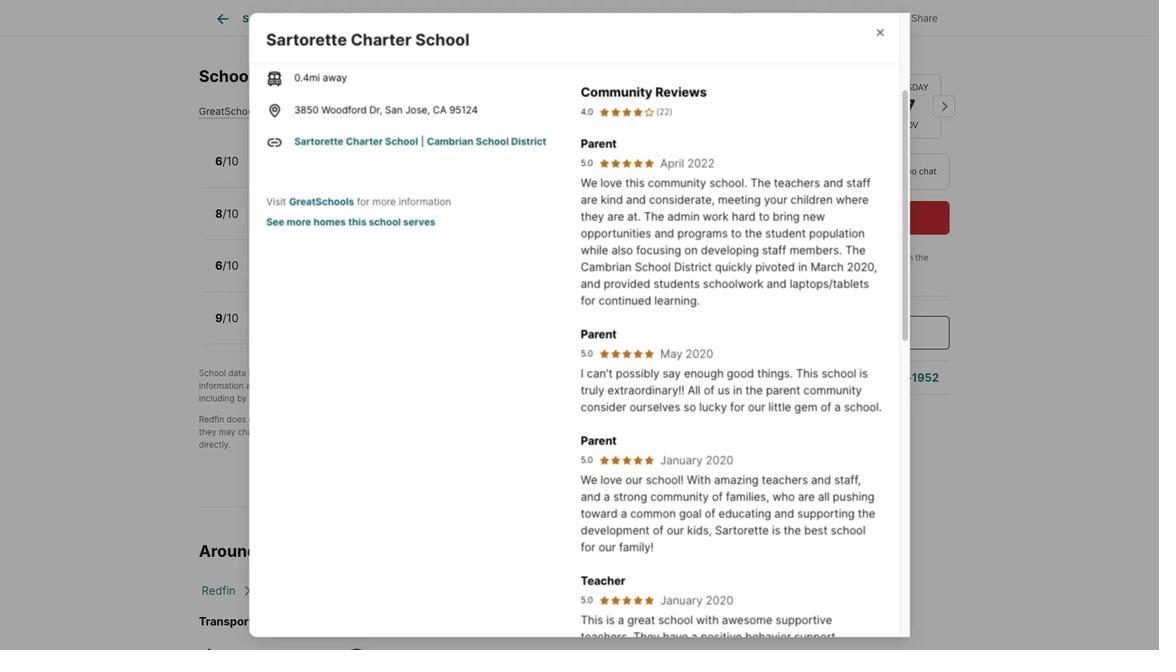 Task type: locate. For each thing, give the bounding box(es) containing it.
list box
[[731, 153, 950, 190]]

enough
[[684, 367, 724, 381]]

tour inside option
[[862, 166, 879, 177]]

0 vertical spatial students
[[314, 40, 355, 52]]

provided
[[604, 277, 651, 291], [257, 368, 292, 378]]

1 horizontal spatial schools
[[599, 13, 638, 25]]

3 parent from the top
[[581, 434, 617, 448]]

schools up greatschools summary rating link
[[199, 66, 262, 85]]

k- right see
[[288, 216, 298, 228]]

school down focusing
[[635, 260, 671, 274]]

who inside we love our school! with amazing teachers and staff, and a strong community of families, who are all pushing toward a common goal of educating and supporting the development of our kids, sartorette is the best school for our family!
[[773, 490, 795, 504]]

first step, and conduct their own investigation to determine their desired schools or school districts, including by contacting and visiting the schools themselves.
[[199, 381, 708, 403]]

0 vertical spatial school.
[[710, 176, 748, 190]]

teachers down positive
[[709, 647, 755, 650]]

0 vertical spatial home
[[827, 50, 871, 70]]

2 parent from the top
[[581, 328, 617, 341]]

cambrian down while
[[581, 260, 632, 274]]

search
[[243, 13, 276, 25]]

95124 right ca
[[449, 104, 478, 116]]

are down endorse
[[287, 427, 300, 437]]

including
[[199, 393, 235, 403]]

renters
[[593, 368, 621, 378]]

sartorette inside sartorette charter school charter, k-5 • serves this home • 0.4mi
[[255, 148, 311, 162]]

1952
[[912, 371, 940, 385]]

0 vertical spatial k-
[[334, 8, 344, 20]]

this up teachers.
[[581, 614, 603, 627]]

tour left via
[[862, 166, 879, 177]]

2 tour from the left
[[862, 166, 879, 177]]

chat
[[920, 166, 937, 177]]

nearby
[[315, 216, 349, 228]]

continued
[[599, 294, 652, 308]]

school. up meeting at the top right
[[710, 176, 748, 190]]

0 vertical spatial teachers
[[774, 176, 821, 190]]

so
[[684, 401, 696, 414]]

greatschools summary rating link
[[199, 105, 340, 117]]

0 horizontal spatial they
[[199, 427, 217, 437]]

5.0 up "i"
[[581, 349, 593, 359]]

change
[[238, 427, 267, 437]]

for inside i can't possibly say enough good things. this school is truly extraordinary!! all of us in the parent community consider ourselves so lucky for our little gem of a school.
[[730, 401, 745, 414]]

1 vertical spatial not
[[302, 427, 315, 437]]

is left best
[[772, 524, 781, 538]]

population
[[809, 227, 865, 240]]

first
[[312, 381, 328, 391]]

2020 for good
[[686, 347, 713, 361]]

/10 left public, in the left top of the page
[[223, 207, 239, 220]]

as inside , a nonprofit organization. redfin recommends buyers and renters use greatschools information and ratings as a
[[293, 381, 302, 391]]

or right endorse
[[299, 414, 307, 424]]

3850
[[294, 104, 319, 116]]

to up "contact"
[[579, 414, 587, 424]]

0 horizontal spatial or
[[299, 414, 307, 424]]

1 vertical spatial provided
[[257, 368, 292, 378]]

1 january 2020 from the top
[[660, 454, 734, 468]]

charter inside sartorette charter school charter, k-5 • serves this home • 0.4mi
[[313, 148, 356, 162]]

supportive
[[776, 614, 832, 627]]

we inside we love this community school. the teachers and staff are kind and considerate, meeting your children where they are at. the admin work hard to bring new opportunities and programs to the student population while also focusing on developing staff members. the cambrian school district quickly pivoted in march 2020, and provided students schoolwork and laptops/tablets for continued learning.
[[581, 176, 597, 190]]

their down buyers
[[550, 381, 568, 391]]

1 horizontal spatial 8
[[298, 216, 304, 228]]

schools
[[602, 381, 633, 391], [357, 393, 388, 403]]

4 5.0 from the top
[[581, 596, 593, 606]]

january up the school!
[[660, 454, 703, 468]]

rating 5.0 out of 5 element up strong on the bottom right
[[599, 455, 655, 466]]

a right "gem"
[[835, 401, 841, 414]]

2 vertical spatial staff
[[781, 647, 806, 650]]

2 rating 5.0 out of 5 element from the top
[[599, 349, 655, 360]]

redfin up 'investigation'
[[464, 368, 490, 378]]

teachers up children
[[774, 176, 821, 190]]

greatschools down the may
[[640, 368, 693, 378]]

1 vertical spatial tour
[[856, 211, 879, 225]]

redfin for redfin does not endorse or guarantee this information.
[[199, 414, 224, 424]]

only;
[[682, 414, 701, 424]]

sartorette charter school element
[[266, 13, 486, 50]]

information up serves
[[399, 196, 451, 208]]

1 rating 5.0 out of 5 element from the top
[[599, 158, 655, 169]]

your
[[764, 193, 788, 207]]

community up "gem"
[[804, 384, 862, 397]]

2 5.0 from the top
[[581, 349, 593, 359]]

greatschools inside , a nonprofit organization. redfin recommends buyers and renters use greatschools information and ratings as a
[[640, 368, 693, 378]]

by
[[295, 368, 304, 378], [237, 393, 247, 403]]

this up guaranteed
[[352, 414, 367, 424]]

tuesday
[[891, 82, 929, 92]]

0 horizontal spatial information
[[199, 381, 244, 391]]

0 horizontal spatial more
[[287, 216, 311, 228]]

january for with
[[660, 454, 703, 468]]

0 vertical spatial schools
[[602, 381, 633, 391]]

1 vertical spatial home
[[376, 164, 402, 176]]

best
[[805, 524, 828, 538]]

used
[[601, 414, 621, 424]]

school up see more homes this school serves
[[346, 200, 384, 214]]

1 vertical spatial by
[[237, 393, 247, 403]]

say
[[663, 367, 681, 381]]

1 horizontal spatial cambrian
[[581, 260, 632, 274]]

k- inside steindorf steam school public, k-8 • nearby school • 0.3mi
[[288, 216, 298, 228]]

2 love from the top
[[601, 473, 622, 487]]

2020,
[[847, 260, 878, 274]]

0 vertical spatial january 2020
[[660, 454, 734, 468]]

this up parent
[[796, 367, 819, 381]]

0 vertical spatial not
[[249, 414, 262, 424]]

1 horizontal spatial students
[[654, 277, 700, 291]]

1 vertical spatial january 2020
[[660, 594, 734, 608]]

and right educating
[[775, 507, 795, 521]]

0 horizontal spatial by
[[237, 393, 247, 403]]

1 vertical spatial january
[[660, 594, 703, 608]]

redfin for redfin agents led 75 tours in 95124
[[763, 253, 789, 263]]

2 january from the top
[[660, 594, 703, 608]]

own
[[425, 381, 441, 391]]

we for we love this community school. the teachers and staff are kind and considerate, meeting your children where they are at. the admin work hard to bring new opportunities and programs to the student population while also focusing on developing staff members. the cambrian school district quickly pivoted in march 2020, and provided students schoolwork and laptops/tablets for continued learning.
[[581, 176, 597, 190]]

provided inside we love this community school. the teachers and staff are kind and considerate, meeting your children where they are at. the admin work hard to bring new opportunities and programs to the student population while also focusing on developing staff members. the cambrian school district quickly pivoted in march 2020, and provided students schoolwork and laptops/tablets for continued learning.
[[604, 277, 651, 291]]

rating 5.0 out of 5 element for our
[[599, 455, 655, 466]]

they inside school service boundaries are intended to be used as a reference only; they may change and are not
[[199, 427, 217, 437]]

1 horizontal spatial 0.4mi
[[413, 164, 439, 176]]

and down behavior
[[758, 647, 778, 650]]

sartorette charter school | cambrian school district
[[294, 136, 546, 148]]

love inside we love our school! with amazing teachers and staff, and a strong community of families, who are all pushing toward a common goal of educating and supporting the development of our kids, sartorette is the best school for our family!
[[601, 473, 622, 487]]

new
[[803, 210, 825, 224]]

district
[[511, 136, 546, 148], [674, 260, 712, 274]]

tour inside "option"
[[760, 166, 779, 177]]

more
[[372, 196, 396, 208], [287, 216, 311, 228]]

6
[[215, 154, 223, 168], [215, 259, 223, 272]]

our down goal
[[667, 524, 684, 538]]

sale & tax history tab
[[472, 2, 584, 36]]

1 parent from the top
[[581, 137, 617, 151]]

1 love from the top
[[601, 176, 622, 190]]

1 we from the top
[[581, 176, 597, 190]]

homes
[[313, 216, 346, 228]]

are left kind
[[581, 193, 598, 207]]

tour down where
[[856, 211, 879, 225]]

5 left serves on the top left
[[305, 164, 311, 176]]

to down the information. at bottom
[[365, 427, 373, 437]]

1 vertical spatial the
[[644, 210, 664, 224]]

0 vertical spatial who
[[773, 490, 795, 504]]

sartorette down rating
[[294, 136, 343, 148]]

teachers
[[774, 176, 821, 190], [762, 473, 808, 487], [709, 647, 755, 650]]

1 vertical spatial schools
[[357, 393, 388, 403]]

2 january 2020 from the top
[[660, 594, 734, 608]]

their up themselves. at the left bottom
[[404, 381, 422, 391]]

1 vertical spatial teachers
[[762, 473, 808, 487]]

1 vertical spatial 5
[[305, 164, 311, 176]]

1 january from the top
[[660, 454, 703, 468]]

1 vertical spatial as
[[623, 414, 632, 424]]

school. inside we love this community school. the teachers and staff are kind and considerate, meeting your children where they are at. the admin work hard to bring new opportunities and programs to the student population while also focusing on developing staff members. the cambrian school district quickly pivoted in march 2020, and provided students schoolwork and laptops/tablets for continued learning.
[[710, 176, 748, 190]]

common
[[630, 507, 676, 521]]

charter, up '431'
[[294, 8, 332, 20]]

in inside "option"
[[781, 166, 789, 177]]

a up 'toward' on the right of the page
[[604, 490, 610, 504]]

us
[[718, 384, 730, 397]]

parent for i can't possibly say enough good things. this school is truly extraordinary!! all of us in the parent community consider ourselves so lucky for our little gem of a school.
[[581, 328, 617, 341]]

1 vertical spatial we
[[581, 473, 597, 487]]

1 vertical spatial charter,
[[255, 164, 292, 176]]

0 vertical spatial more
[[372, 196, 396, 208]]

2020 for amazing
[[706, 454, 734, 468]]

6 /10 up 8 /10
[[215, 154, 239, 168]]

of
[[704, 384, 715, 397], [821, 401, 832, 414], [712, 490, 723, 504], [705, 507, 716, 521], [653, 524, 664, 538], [695, 647, 706, 650]]

programs
[[678, 227, 728, 240]]

1 vertical spatial 6 /10
[[215, 259, 239, 272]]

a inside i can't possibly say enough good things. this school is truly extraordinary!! all of us in the parent community consider ourselves so lucky for our little gem of a school.
[[835, 401, 841, 414]]

0 vertical spatial community
[[648, 176, 706, 190]]

2 vertical spatial community
[[651, 490, 709, 504]]

1 /10 from the top
[[223, 154, 239, 168]]

0 vertical spatial 5
[[344, 8, 350, 20]]

teachers for children
[[774, 176, 821, 190]]

for left "continued" at the top right
[[581, 294, 596, 308]]

of right "gem"
[[821, 401, 832, 414]]

0 vertical spatial or
[[635, 381, 643, 391]]

next image
[[934, 95, 956, 118]]

ask
[[745, 371, 766, 385]]

district
[[653, 427, 680, 437]]

1 horizontal spatial information
[[399, 196, 451, 208]]

teachers inside we love this community school. the teachers and staff are kind and considerate, meeting your children where they are at. the admin work hard to bring new opportunities and programs to the student population while also focusing on developing staff members. the cambrian school district quickly pivoted in march 2020, and provided students schoolwork and laptops/tablets for continued learning.
[[774, 176, 821, 190]]

0 vertical spatial this
[[796, 367, 819, 381]]

staff up pivoted
[[762, 244, 787, 257]]

in inside i can't possibly say enough good things. this school is truly extraordinary!! all of us in the parent community consider ourselves so lucky for our little gem of a school.
[[733, 384, 743, 397]]

nov
[[901, 120, 919, 130]]

8 left public, in the left top of the page
[[215, 207, 223, 220]]

2020 up with
[[706, 594, 734, 608]]

who down support
[[809, 647, 831, 650]]

1 6 from the top
[[215, 154, 223, 168]]

1 horizontal spatial school.
[[844, 401, 882, 414]]

0 horizontal spatial 0.4mi
[[294, 72, 320, 84]]

95124
[[449, 104, 478, 116], [880, 253, 904, 263]]

is up teachers.
[[606, 614, 615, 627]]

is inside this is a great school with awesome supportive teachers. they have a positive behavior support program and a group of teachers and staff who ma
[[606, 614, 615, 627]]

for inside we love this community school. the teachers and staff are kind and considerate, meeting your children where they are at. the admin work hard to bring new opportunities and programs to the student population while also focusing on developing staff members. the cambrian school district quickly pivoted in march 2020, and provided students schoolwork and laptops/tablets for continued learning.
[[581, 294, 596, 308]]

parent down the used
[[581, 434, 617, 448]]

love
[[601, 176, 622, 190], [601, 473, 622, 487]]

the inside we love this community school. the teachers and staff are kind and considerate, meeting your children where they are at. the admin work hard to bring new opportunities and programs to the student population while also focusing on developing staff members. the cambrian school district quickly pivoted in march 2020, and provided students schoolwork and laptops/tablets for continued learning.
[[745, 227, 762, 240]]

tab list
[[199, 0, 665, 36]]

• left homes
[[307, 216, 312, 228]]

(22)
[[656, 107, 673, 117]]

cambrian right |
[[427, 136, 474, 148]]

school.
[[710, 176, 748, 190], [844, 401, 882, 414]]

greatschools inside "sartorette charter school" dialog
[[289, 196, 354, 208]]

home
[[827, 50, 871, 70], [376, 164, 402, 176], [295, 541, 339, 561]]

0 horizontal spatial who
[[773, 490, 795, 504]]

love inside we love this community school. the teachers and staff are kind and considerate, meeting your children where they are at. the admin work hard to bring new opportunities and programs to the student population while also focusing on developing staff members. the cambrian school district quickly pivoted in march 2020, and provided students schoolwork and laptops/tablets for continued learning.
[[601, 176, 622, 190]]

0 vertical spatial schools
[[599, 13, 638, 25]]

431 students (20 per teacher)
[[294, 40, 433, 52]]

1 vertical spatial information
[[199, 381, 244, 391]]

0 vertical spatial 6
[[215, 154, 223, 168]]

3 /10 from the top
[[223, 259, 239, 272]]

parent up can't
[[581, 328, 617, 341]]

rating 5.0 out of 5 element for possibly
[[599, 349, 655, 360]]

0 horizontal spatial 5
[[305, 164, 311, 176]]

tour inside schedule tour button
[[856, 211, 879, 225]]

teachers inside we love our school! with amazing teachers and staff, and a strong community of families, who are all pushing toward a common goal of educating and supporting the development of our kids, sartorette is the best school for our family!
[[762, 473, 808, 487]]

also
[[612, 244, 633, 257]]

0 horizontal spatial 95124
[[449, 104, 478, 116]]

0 horizontal spatial provided
[[257, 368, 292, 378]]

for up see more homes this school serves
[[357, 196, 370, 208]]

students up learning.
[[654, 277, 700, 291]]

0 horizontal spatial be
[[376, 427, 386, 437]]

on
[[685, 244, 698, 257]]

1 vertical spatial 2020
[[706, 454, 734, 468]]

1 horizontal spatial who
[[809, 647, 831, 650]]

0 vertical spatial parent
[[581, 137, 617, 151]]

tour for tour in person
[[760, 166, 779, 177]]

information.
[[369, 414, 416, 424]]

this right the around
[[261, 541, 291, 561]]

and down endorse
[[270, 427, 285, 437]]

1 horizontal spatial tour
[[856, 211, 879, 225]]

schools tab
[[584, 2, 653, 36]]

5.0 for we love our school! with amazing teachers and staff, and a strong community of families, who are all pushing toward a common goal of educating and supporting the development of our kids, sartorette is the best school for our family!
[[581, 456, 593, 466]]

sartorette for sartorette charter school
[[266, 30, 347, 49]]

2 /10 from the top
[[223, 207, 239, 220]]

1 horizontal spatial home
[[376, 164, 402, 176]]

student
[[766, 227, 806, 240]]

the down good
[[746, 384, 763, 397]]

last
[[763, 265, 777, 275]]

ratings
[[264, 381, 291, 391]]

school inside i can't possibly say enough good things. this school is truly extraordinary!! all of us in the parent community consider ourselves so lucky for our little gem of a school.
[[822, 367, 857, 381]]

for right lucky
[[730, 401, 745, 414]]

2020
[[686, 347, 713, 361], [706, 454, 734, 468], [706, 594, 734, 608]]

as right the used
[[623, 414, 632, 424]]

teachers inside this is a great school with awesome supportive teachers. they have a positive behavior support program and a group of teachers and staff who ma
[[709, 647, 755, 650]]

january 2020 for with
[[660, 454, 734, 468]]

1 vertical spatial schools
[[199, 66, 262, 85]]

we inside we love our school! with amazing teachers and staff, and a strong community of families, who are all pushing toward a common goal of educating and supporting the development of our kids, sartorette is the best school for our family!
[[581, 473, 597, 487]]

for down development
[[581, 541, 596, 554]]

tour via video chat option
[[833, 153, 950, 190]]

school. inside i can't possibly say enough good things. this school is truly extraordinary!! all of us in the parent community consider ourselves so lucky for our little gem of a school.
[[844, 401, 882, 414]]

1 vertical spatial students
[[654, 277, 700, 291]]

5.0 for i can't possibly say enough good things. this school is truly extraordinary!! all of us in the parent community consider ourselves so lucky for our little gem of a school.
[[581, 349, 593, 359]]

they down kind
[[581, 210, 604, 224]]

the inside i can't possibly say enough good things. this school is truly extraordinary!! all of us in the parent community consider ourselves so lucky for our little gem of a school.
[[746, 384, 763, 397]]

they inside we love this community school. the teachers and staff are kind and considerate, meeting your children where they are at. the admin work hard to bring new opportunities and programs to the student population while also focusing on developing staff members. the cambrian school district quickly pivoted in march 2020, and provided students schoolwork and laptops/tablets for continued learning.
[[581, 210, 604, 224]]

tour for tour via video chat
[[862, 166, 879, 177]]

information
[[399, 196, 451, 208], [199, 381, 244, 391]]

lucky
[[699, 401, 727, 414]]

0 vertical spatial provided
[[604, 277, 651, 291]]

school inside first step, and conduct their own investigation to determine their desired schools or school districts, including by contacting and visiting the schools themselves.
[[645, 381, 672, 391]]

they up directly.
[[199, 427, 217, 437]]

0 vertical spatial the
[[751, 176, 771, 190]]

0 horizontal spatial this
[[581, 614, 603, 627]]

0 horizontal spatial tour
[[760, 166, 779, 177]]

1 vertical spatial this
[[581, 614, 603, 627]]

school. down (408)
[[844, 401, 882, 414]]

use
[[623, 368, 637, 378]]

a right have
[[691, 630, 698, 644]]

steindorf steam school public, k-8 • nearby school • 0.3mi
[[255, 200, 418, 228]]

2 vertical spatial teachers
[[709, 647, 755, 650]]

0 vertical spatial they
[[581, 210, 604, 224]]

charter, inside sartorette charter school charter, k-5 • serves this home • 0.4mi
[[255, 164, 292, 176]]

this is a great school with awesome supportive teachers. they have a positive behavior support program and a group of teachers and staff who ma
[[581, 614, 863, 650]]

4 rating 5.0 out of 5 element from the top
[[599, 595, 655, 607]]

april
[[660, 157, 684, 170]]

home inside sartorette charter school charter, k-5 • serves this home • 0.4mi
[[376, 164, 402, 176]]

0 vertical spatial 2020
[[686, 347, 713, 361]]

school inside we love our school! with amazing teachers and staff, and a strong community of families, who are all pushing toward a common goal of educating and supporting the development of our kids, sartorette is the best school for our family!
[[831, 524, 866, 538]]

meeting
[[718, 193, 761, 207]]

5.0 for we love this community school. the teachers and staff are kind and considerate, meeting your children where they are at. the admin work hard to bring new opportunities and programs to the student population while also focusing on developing staff members. the cambrian school district quickly pivoted in march 2020, and provided students schoolwork and laptops/tablets for continued learning.
[[581, 158, 593, 169]]

san
[[385, 104, 403, 116]]

our left little
[[748, 401, 766, 414]]

and down last
[[767, 277, 787, 291]]

1 vertical spatial more
[[287, 216, 311, 228]]

2 their from the left
[[550, 381, 568, 391]]

hillsdale
[[340, 615, 387, 629]]

rating 5.0 out of 5 element
[[599, 158, 655, 169], [599, 349, 655, 360], [599, 455, 655, 466], [599, 595, 655, 607]]

None button
[[739, 74, 803, 139], [809, 74, 873, 139], [878, 74, 942, 139], [739, 74, 803, 139], [809, 74, 873, 139], [878, 74, 942, 139]]

search link
[[215, 11, 276, 27]]

2 vertical spatial k-
[[288, 216, 298, 228]]

2 vertical spatial parent
[[581, 434, 617, 448]]

per
[[376, 40, 391, 52]]

community
[[581, 85, 653, 100]]

charter, up visit
[[255, 164, 292, 176]]

0 vertical spatial love
[[601, 176, 622, 190]]

the down step,
[[342, 393, 355, 403]]

0 vertical spatial 0.4mi
[[294, 72, 320, 84]]

school
[[415, 30, 470, 49], [385, 136, 418, 148], [476, 136, 509, 148], [358, 148, 396, 162], [346, 200, 384, 214], [635, 260, 671, 274], [199, 368, 226, 378], [419, 414, 446, 424]]

more right see
[[287, 216, 311, 228]]

reference
[[642, 414, 680, 424]]

1 horizontal spatial they
[[581, 210, 604, 224]]

information inside , a nonprofit organization. redfin recommends buyers and renters use greatschools information and ratings as a
[[199, 381, 244, 391]]

students inside we love this community school. the teachers and staff are kind and considerate, meeting your children where they are at. the admin work hard to bring new opportunities and programs to the student population while also focusing on developing staff members. the cambrian school district quickly pivoted in march 2020, and provided students schoolwork and laptops/tablets for continued learning.
[[654, 277, 700, 291]]

guaranteed
[[317, 427, 363, 437]]

who inside this is a great school with awesome supportive teachers. they have a positive behavior support program and a group of teachers and staff who ma
[[809, 647, 831, 650]]

3 rating 5.0 out of 5 element from the top
[[599, 455, 655, 466]]

community inside i can't possibly say enough good things. this school is truly extraordinary!! all of us in the parent community consider ourselves so lucky for our little gem of a school.
[[804, 384, 862, 397]]

rating 5.0 out of 5 element for this
[[599, 158, 655, 169]]

serves
[[403, 216, 436, 228]]

3 5.0 from the top
[[581, 456, 593, 466]]

1 horizontal spatial or
[[635, 381, 643, 391]]

community inside we love our school! with amazing teachers and staff, and a strong community of families, who are all pushing toward a common goal of educating and supporting the development of our kids, sartorette is the best school for our family!
[[651, 490, 709, 504]]

school up 'to'
[[419, 414, 446, 424]]

4 /10 from the top
[[223, 311, 239, 325]]

1 vertical spatial k-
[[295, 164, 305, 176]]

/10 down 8 /10
[[223, 259, 239, 272]]

students
[[314, 40, 355, 52], [654, 277, 700, 291]]

in right 2020, in the top right of the page
[[907, 253, 914, 263]]

january 2020
[[660, 454, 734, 468], [660, 594, 734, 608]]

k- for steam
[[288, 216, 298, 228]]

community
[[648, 176, 706, 190], [804, 384, 862, 397], [651, 490, 709, 504]]

little
[[769, 401, 792, 414]]

is inside i can't possibly say enough good things. this school is truly extraordinary!! all of us in the parent community consider ourselves so lucky for our little gem of a school.
[[860, 367, 868, 381]]

k- up sartorette charter school
[[334, 8, 344, 20]]

and inside school service boundaries are intended to be used as a reference only; they may change and are not
[[270, 427, 285, 437]]

school data is provided by greatschools
[[199, 368, 360, 378]]

1 horizontal spatial by
[[295, 368, 304, 378]]

3850 woodford dr, san jose, ca 95124
[[294, 104, 478, 116]]

are left all
[[798, 490, 815, 504]]

0 vertical spatial january
[[660, 454, 703, 468]]

and up all
[[812, 473, 831, 487]]

1 vertical spatial be
[[376, 427, 386, 437]]

0 vertical spatial charter,
[[294, 8, 332, 20]]

0 horizontal spatial as
[[293, 381, 302, 391]]

community up the considerate,
[[648, 176, 706, 190]]

95124 inside "sartorette charter school" dialog
[[449, 104, 478, 116]]

2 we from the top
[[581, 473, 597, 487]]

guarantee
[[309, 414, 350, 424]]

8 /10
[[215, 207, 239, 220]]

0 horizontal spatial tour
[[757, 50, 790, 70]]

behavior
[[745, 630, 791, 644]]

teachers.
[[581, 630, 630, 644]]

0 vertical spatial be
[[589, 414, 599, 424]]

be
[[589, 414, 599, 424], [376, 427, 386, 437]]

1 horizontal spatial this
[[796, 367, 819, 381]]

january up with
[[660, 594, 703, 608]]

sartorette for sartorette charter school charter, k-5 • serves this home • 0.4mi
[[255, 148, 311, 162]]

who
[[773, 490, 795, 504], [809, 647, 831, 650]]

6 up 9
[[215, 259, 223, 272]]

focusing
[[636, 244, 681, 257]]

teachers up "families,"
[[762, 473, 808, 487]]

by inside first step, and conduct their own investigation to determine their desired schools or school districts, including by contacting and visiting the schools themselves.
[[237, 393, 247, 403]]

provided up ratings
[[257, 368, 292, 378]]

sartorette down charter, k-5
[[266, 30, 347, 49]]

or down use
[[635, 381, 643, 391]]

2 vertical spatial home
[[295, 541, 339, 561]]

staff
[[847, 176, 871, 190], [762, 244, 787, 257], [781, 647, 806, 650]]

1 5.0 from the top
[[581, 158, 593, 169]]

teachers for who
[[762, 473, 808, 487]]

5.0 down "contact"
[[581, 456, 593, 466]]

the inside first step, and conduct their own investigation to determine their desired schools or school districts, including by contacting and visiting the schools themselves.
[[342, 393, 355, 403]]

our up strong on the bottom right
[[625, 473, 643, 487]]

5
[[344, 8, 350, 20], [305, 164, 311, 176]]

0 horizontal spatial schools
[[357, 393, 388, 403]]

1 horizontal spatial provided
[[604, 277, 651, 291]]

1 vertical spatial 95124
[[880, 253, 904, 263]]

charter, k-5
[[294, 8, 350, 20]]

the right at. in the right top of the page
[[644, 210, 664, 224]]

1 vertical spatial they
[[199, 427, 217, 437]]

sartorette inside sartorette charter school element
[[266, 30, 347, 49]]

school inside steindorf steam school public, k-8 • nearby school • 0.3mi
[[346, 200, 384, 214]]

1 tour from the left
[[760, 166, 779, 177]]

1 vertical spatial school.
[[844, 401, 882, 414]]

staff down support
[[781, 647, 806, 650]]

be down the information. at bottom
[[376, 427, 386, 437]]

charter for sartorette charter school charter, k-5 • serves this home • 0.4mi
[[313, 148, 356, 162]]

k- inside sartorette charter school charter, k-5 • serves this home • 0.4mi
[[295, 164, 305, 176]]

2 horizontal spatial home
[[827, 50, 871, 70]]



Task type: describe. For each thing, give the bounding box(es) containing it.
0 horizontal spatial 8
[[215, 207, 223, 220]]

and up 'toward' on the right of the page
[[581, 490, 601, 504]]

list box containing tour in person
[[731, 153, 950, 190]]

while
[[581, 244, 608, 257]]

charter for sartorette charter school | cambrian school district
[[346, 136, 383, 148]]

possibly
[[616, 367, 660, 381]]

school right |
[[476, 136, 509, 148]]

school inside this is a great school with awesome supportive teachers. they have a positive behavior support program and a group of teachers and staff who ma
[[658, 614, 693, 627]]

school inside we love this community school. the teachers and staff are kind and considerate, meeting your children where they are at. the admin work hard to bring new opportunities and programs to the student population while also focusing on developing staff members. the cambrian school district quickly pivoted in march 2020, and provided students schoolwork and laptops/tablets for continued learning.
[[635, 260, 671, 274]]

redfin inside , a nonprofit organization. redfin recommends buyers and renters use greatschools information and ratings as a
[[464, 368, 490, 378]]

march
[[811, 260, 844, 274]]

and up at. in the right top of the page
[[626, 193, 646, 207]]

children
[[791, 193, 833, 207]]

and up redfin does not endorse or guarantee this information.
[[294, 393, 309, 403]]

history
[[536, 13, 568, 25]]

the down the pushing
[[858, 507, 876, 521]]

overview tab
[[292, 2, 367, 36]]

to inside school service boundaries are intended to be used as a reference only; they may change and are not
[[579, 414, 587, 424]]

schedule
[[803, 211, 854, 225]]

of inside this is a great school with awesome supportive teachers. they have a positive behavior support program and a group of teachers and staff who ma
[[695, 647, 706, 650]]

service
[[448, 414, 477, 424]]

schedule tour
[[803, 211, 879, 225]]

go
[[731, 50, 753, 70]]

greatschools link
[[289, 196, 354, 208]]

and down "they"
[[629, 647, 648, 650]]

1 vertical spatial staff
[[762, 244, 787, 257]]

0 vertical spatial staff
[[847, 176, 871, 190]]

quickly
[[715, 260, 752, 274]]

tab list containing search
[[199, 0, 665, 36]]

0 horizontal spatial district
[[511, 136, 546, 148]]

and up where
[[824, 176, 844, 190]]

redfin for redfin
[[202, 584, 236, 598]]

details
[[426, 13, 456, 25]]

verify
[[440, 427, 462, 437]]

schoolwork
[[703, 277, 764, 291]]

positive
[[701, 630, 742, 644]]

rating 4.0 out of 5 element
[[599, 106, 655, 119]]

organization.
[[410, 368, 462, 378]]

the inside guaranteed to be accurate. to verify school enrollment eligibility, contact the school district directly.
[[609, 427, 622, 437]]

is inside we love our school! with amazing teachers and staff, and a strong community of families, who are all pushing toward a common goal of educating and supporting the development of our kids, sartorette is the best school for our family!
[[772, 524, 781, 538]]

2022
[[687, 157, 715, 170]]

431
[[294, 40, 311, 52]]

good
[[727, 367, 754, 381]]

sartorette charter school link
[[294, 136, 418, 148]]

school inside sartorette charter school charter, k-5 • serves this home • 0.4mi
[[358, 148, 396, 162]]

truly
[[581, 384, 605, 397]]

greatschools up step,
[[307, 368, 360, 378]]

information inside "sartorette charter school" dialog
[[399, 196, 451, 208]]

a down "they"
[[652, 647, 658, 650]]

be inside guaranteed to be accurate. to verify school enrollment eligibility, contact the school district directly.
[[376, 427, 386, 437]]

762-
[[886, 371, 912, 385]]

0 vertical spatial by
[[295, 368, 304, 378]]

visiting
[[311, 393, 339, 403]]

and up focusing
[[655, 227, 674, 240]]

kids,
[[687, 524, 712, 538]]

this inside we love this community school. the teachers and staff are kind and considerate, meeting your children where they are at. the admin work hard to bring new opportunities and programs to the student population while also focusing on developing staff members. the cambrian school district quickly pivoted in march 2020, and provided students schoolwork and laptops/tablets for continued learning.
[[625, 176, 645, 190]]

tour in person option
[[731, 153, 833, 190]]

january 2020 for school
[[660, 594, 734, 608]]

95124 for 3850 woodford dr, san jose, ca 95124
[[449, 104, 478, 116]]

0.4mi inside sartorette charter school charter, k-5 • serves this home • 0.4mi
[[413, 164, 439, 176]]

greatschools left summary
[[199, 105, 261, 117]]

steindorf
[[255, 200, 306, 214]]

or inside first step, and conduct their own investigation to determine their desired schools or school districts, including by contacting and visiting the schools themselves.
[[635, 381, 643, 391]]

,
[[360, 368, 363, 378]]

buyers
[[546, 368, 573, 378]]

be inside school service boundaries are intended to be used as a reference only; they may change and are not
[[589, 414, 599, 424]]

a down strong on the bottom right
[[621, 507, 627, 521]]

considerate,
[[649, 193, 715, 207]]

staff,
[[835, 473, 861, 487]]

charter for sartorette charter school
[[351, 30, 412, 49]]

educating
[[719, 507, 772, 521]]

favorite button
[[719, 3, 799, 32]]

1 6 /10 from the top
[[215, 154, 239, 168]]

not inside school service boundaries are intended to be used as a reference only; they may change and are not
[[302, 427, 315, 437]]

in inside we love this community school. the teachers and staff are kind and considerate, meeting your children where they are at. the admin work hard to bring new opportunities and programs to the student population while also focusing on developing staff members. the cambrian school district quickly pivoted in march 2020, and provided students schoolwork and laptops/tablets for continued learning.
[[798, 260, 808, 274]]

a right the ,
[[365, 368, 370, 378]]

laptops/tablets
[[790, 277, 870, 291]]

a left first
[[305, 381, 310, 391]]

1 horizontal spatial the
[[751, 176, 771, 190]]

tour for go
[[757, 50, 790, 70]]

school down details
[[415, 30, 470, 49]]

is right data on the left
[[249, 368, 255, 378]]

k- inside "sartorette charter school" dialog
[[334, 8, 344, 20]]

tour for schedule
[[856, 211, 879, 225]]

this inside sartorette charter school charter, k-5 • serves this home • 0.4mi
[[356, 164, 373, 176]]

consider
[[581, 401, 627, 414]]

determine
[[507, 381, 547, 391]]

this inside this is a great school with awesome supportive teachers. they have a positive behavior support program and a group of teachers and staff who ma
[[581, 614, 603, 627]]

where
[[836, 193, 869, 207]]

learning.
[[655, 294, 700, 308]]

we love this community school. the teachers and staff are kind and considerate, meeting your children where they are at. the admin work hard to bring new opportunities and programs to the student population while also focusing on developing staff members. the cambrian school district quickly pivoted in march 2020, and provided students schoolwork and laptops/tablets for continued learning.
[[581, 176, 878, 308]]

95124 for redfin agents led 75 tours in 95124
[[880, 253, 904, 263]]

our down development
[[599, 541, 616, 554]]

themselves.
[[390, 393, 438, 403]]

property details tab
[[367, 2, 472, 36]]

schools inside tab
[[599, 13, 638, 25]]

sartorette inside we love our school! with amazing teachers and staff, and a strong community of families, who are all pushing toward a common goal of educating and supporting the development of our kids, sartorette is the best school for our family!
[[715, 524, 769, 538]]

with
[[696, 614, 719, 627]]

and up contacting
[[246, 381, 261, 391]]

to down your
[[759, 210, 770, 224]]

around
[[199, 541, 257, 561]]

in inside "in the last 30 days"
[[907, 253, 914, 263]]

a right ask
[[769, 371, 775, 385]]

community inside we love this community school. the teachers and staff are kind and considerate, meeting your children where they are at. the admin work hard to bring new opportunities and programs to the student population while also focusing on developing staff members. the cambrian school district quickly pivoted in march 2020, and provided students schoolwork and laptops/tablets for continued learning.
[[648, 176, 706, 190]]

5 inside sartorette charter school charter, k-5 • serves this home • 0.4mi
[[305, 164, 311, 176]]

of down amazing
[[712, 490, 723, 504]]

question
[[778, 371, 826, 385]]

1 horizontal spatial more
[[372, 196, 396, 208]]

in the last 30 days
[[763, 253, 931, 275]]

january for school
[[660, 594, 703, 608]]

as inside school service boundaries are intended to be used as a reference only; they may change and are not
[[623, 414, 632, 424]]

tours
[[847, 253, 869, 263]]

april 2022
[[660, 157, 715, 170]]

sartorette for sartorette charter school | cambrian school district
[[294, 136, 343, 148]]

developing
[[701, 244, 759, 257]]

(408)
[[852, 371, 884, 385]]

a inside school service boundaries are intended to be used as a reference only; they may change and are not
[[635, 414, 639, 424]]

love for a
[[601, 473, 622, 487]]

school inside school service boundaries are intended to be used as a reference only; they may change and are not
[[419, 414, 446, 424]]

to inside first step, and conduct their own investigation to determine their desired schools or school districts, including by contacting and visiting the schools themselves.
[[497, 381, 505, 391]]

k- for charter
[[295, 164, 305, 176]]

tax
[[519, 13, 533, 25]]

districts,
[[674, 381, 708, 391]]

share
[[912, 12, 938, 24]]

redfin does not endorse or guarantee this information.
[[199, 414, 416, 424]]

love for kind
[[601, 176, 622, 190]]

to inside guaranteed to be accurate. to verify school enrollment eligibility, contact the school district directly.
[[365, 427, 373, 437]]

redfin agents led 75 tours in 95124
[[763, 253, 904, 263]]

• left serves on the top left
[[313, 164, 319, 176]]

school inside steindorf steam school public, k-8 • nearby school • 0.3mi
[[352, 216, 382, 228]]

this down x-out button
[[793, 50, 823, 70]]

this down visit greatschools for more information
[[348, 216, 366, 228]]

endorse
[[264, 414, 297, 424]]

see more homes this school serves
[[266, 216, 436, 228]]

our inside i can't possibly say enough good things. this school is truly extraordinary!! all of us in the parent community consider ourselves so lucky for our little gem of a school.
[[748, 401, 766, 414]]

of right goal
[[705, 507, 716, 521]]

school left |
[[385, 136, 418, 148]]

parent for we love our school! with amazing teachers and staff, and a strong community of families, who are all pushing toward a common goal of educating and supporting the development of our kids, sartorette is the best school for our family!
[[581, 434, 617, 448]]

public,
[[255, 216, 285, 228]]

cambrian inside we love this community school. the teachers and staff are kind and considerate, meeting your children where they are at. the admin work hard to bring new opportunities and programs to the student population while also focusing on developing staff members. the cambrian school district quickly pivoted in march 2020, and provided students schoolwork and laptops/tablets for continued learning.
[[581, 260, 632, 274]]

this inside i can't possibly say enough good things. this school is truly extraordinary!! all of us in the parent community consider ourselves so lucky for our little gem of a school.
[[796, 367, 819, 381]]

ca
[[433, 104, 447, 116]]

in right tours
[[871, 253, 877, 263]]

we love our school! with amazing teachers and staff, and a strong community of families, who are all pushing toward a common goal of educating and supporting the development of our kids, sartorette is the best school for our family!
[[581, 473, 876, 554]]

are inside we love our school! with amazing teachers and staff, and a strong community of families, who are all pushing toward a common goal of educating and supporting the development of our kids, sartorette is the best school for our family!
[[798, 490, 815, 504]]

1 vertical spatial or
[[299, 414, 307, 424]]

are up opportunities
[[607, 210, 624, 224]]

away
[[323, 72, 347, 84]]

0.4mi away
[[294, 72, 347, 84]]

and down the ,
[[352, 381, 367, 391]]

5 inside "sartorette charter school" dialog
[[344, 8, 350, 20]]

the inside "in the last 30 days"
[[916, 253, 929, 263]]

we for we love our school! with amazing teachers and staff, and a strong community of families, who are all pushing toward a common goal of educating and supporting the development of our kids, sartorette is the best school for our family!
[[581, 473, 597, 487]]

• left 0.3mi
[[385, 216, 390, 228]]

0 vertical spatial cambrian
[[427, 136, 474, 148]]

of left 'us'
[[704, 384, 715, 397]]

greatschools summary rating
[[199, 105, 340, 117]]

jose,
[[405, 104, 430, 116]]

(408) 762-1952 link
[[852, 371, 940, 385]]

2 6 /10 from the top
[[215, 259, 239, 272]]

1 horizontal spatial schools
[[602, 381, 633, 391]]

1 their from the left
[[404, 381, 422, 391]]

property
[[382, 13, 423, 25]]

admin
[[668, 210, 700, 224]]

to up developing at the right top of page
[[731, 227, 742, 240]]

directly.
[[199, 439, 231, 450]]

|
[[421, 136, 424, 148]]

the left best
[[784, 524, 801, 538]]

toward
[[581, 507, 618, 521]]

of down common
[[653, 524, 664, 538]]

ourselves
[[630, 401, 681, 414]]

guaranteed to be accurate. to verify school enrollment eligibility, contact the school district directly.
[[199, 427, 680, 450]]

rating 5.0 out of 5 element for a
[[599, 595, 655, 607]]

contact
[[576, 427, 607, 437]]

staff inside this is a great school with awesome supportive teachers. they have a positive behavior support program and a group of teachers and staff who ma
[[781, 647, 806, 650]]

and down while
[[581, 277, 601, 291]]

school left data on the left
[[199, 368, 226, 378]]

0 horizontal spatial not
[[249, 414, 262, 424]]

8 inside steindorf steam school public, k-8 • nearby school • 0.3mi
[[298, 216, 304, 228]]

boundaries
[[479, 414, 524, 424]]

contacting
[[249, 393, 292, 403]]

i
[[581, 367, 584, 381]]

2 vertical spatial the
[[846, 244, 866, 257]]

district inside we love this community school. the teachers and staff are kind and considerate, meeting your children where they are at. the admin work hard to bring new opportunities and programs to the student population while also focusing on developing staff members. the cambrian school district quickly pivoted in march 2020, and provided students schoolwork and laptops/tablets for continued learning.
[[674, 260, 712, 274]]

to
[[428, 427, 437, 437]]

sartorette charter school dialog
[[249, 0, 911, 650]]

a left great
[[618, 614, 624, 627]]

7
[[904, 94, 916, 119]]

2020 for with
[[706, 594, 734, 608]]

2 6 from the top
[[215, 259, 223, 272]]

summary
[[264, 105, 308, 117]]

charter, inside "sartorette charter school" dialog
[[294, 8, 332, 20]]

have
[[663, 630, 688, 644]]

teacher)
[[394, 40, 433, 52]]

property details
[[382, 13, 456, 25]]

0.4mi inside "sartorette charter school" dialog
[[294, 72, 320, 84]]

school!
[[646, 473, 684, 487]]

see
[[266, 216, 284, 228]]

at.
[[627, 210, 641, 224]]

• down sartorette charter school | cambrian school district
[[405, 164, 410, 176]]

things.
[[757, 367, 793, 381]]

for inside we love our school! with amazing teachers and staff, and a strong community of families, who are all pushing toward a common goal of educating and supporting the development of our kids, sartorette is the best school for our family!
[[581, 541, 596, 554]]

0.3mi
[[393, 216, 418, 228]]

parent for we love this community school. the teachers and staff are kind and considerate, meeting your children where they are at. the admin work hard to bring new opportunities and programs to the student population while also focusing on developing staff members. the cambrian school district quickly pivoted in march 2020, and provided students schoolwork and laptops/tablets for continued learning.
[[581, 137, 617, 151]]

serves
[[322, 164, 353, 176]]

5.0 for this is a great school with awesome supportive teachers. they have a positive behavior support program and a group of teachers and staff who ma
[[581, 596, 593, 606]]

are up enrollment
[[526, 414, 539, 424]]

tour via video chat
[[862, 166, 937, 177]]

woodford
[[321, 104, 367, 116]]

and up desired
[[575, 368, 590, 378]]



Task type: vqa. For each thing, say whether or not it's contained in the screenshot.


